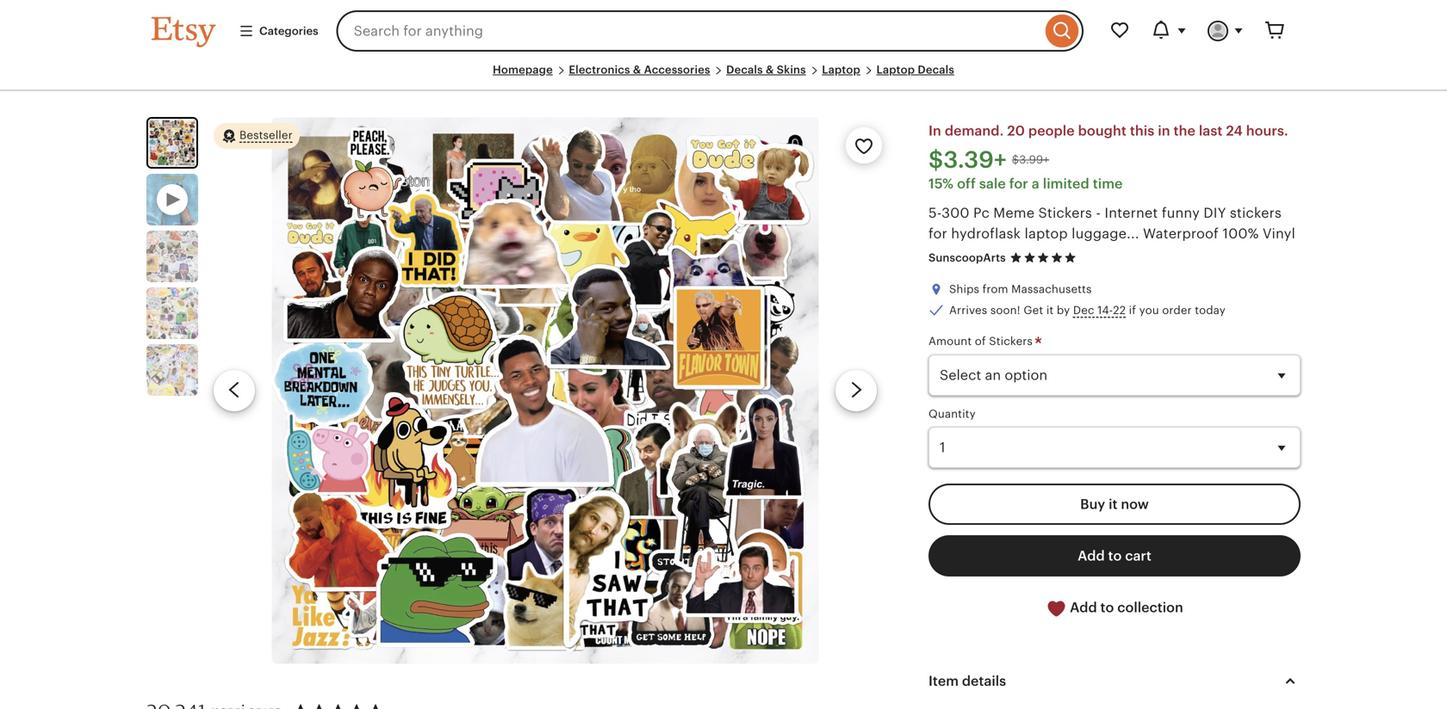 Task type: vqa. For each thing, say whether or not it's contained in the screenshot.
$ 40.00 THEKNOTANDCHAIN
no



Task type: locate. For each thing, give the bounding box(es) containing it.
bought
[[1078, 123, 1127, 139]]

add down 'add to cart' "button"
[[1070, 601, 1097, 616]]

add to collection button
[[929, 588, 1301, 630]]

to
[[1109, 549, 1122, 564], [1101, 601, 1114, 616]]

0 horizontal spatial decals
[[726, 63, 763, 76]]

electronics
[[569, 63, 630, 76]]

it inside button
[[1109, 497, 1118, 513]]

100%
[[1223, 226, 1259, 242]]

this
[[1130, 123, 1155, 139]]

&
[[633, 63, 641, 76], [766, 63, 774, 76]]

menu bar
[[152, 62, 1296, 91]]

decals up in in the top of the page
[[918, 63, 955, 76]]

& right electronics
[[633, 63, 641, 76]]

cart
[[1125, 549, 1152, 564]]

sale
[[980, 176, 1006, 192]]

stickers up laptop
[[1039, 205, 1092, 221]]

for left a
[[1010, 176, 1029, 192]]

internet
[[1105, 205, 1158, 221]]

add left the 'cart'
[[1078, 549, 1105, 564]]

stickers right of
[[989, 335, 1033, 348]]

skins
[[777, 63, 806, 76]]

add to cart button
[[929, 536, 1301, 577]]

you
[[1140, 304, 1160, 317]]

vinyl
[[1263, 226, 1296, 242]]

for
[[1010, 176, 1029, 192], [929, 226, 948, 242]]

1 vertical spatial add
[[1070, 601, 1097, 616]]

hours.
[[1247, 123, 1289, 139]]

22
[[1113, 304, 1126, 317]]

to left the 'cart'
[[1109, 549, 1122, 564]]

decals
[[726, 63, 763, 76], [918, 63, 955, 76]]

0 vertical spatial stickers
[[1039, 205, 1092, 221]]

None search field
[[337, 10, 1084, 52]]

1 vertical spatial stickers
[[989, 335, 1033, 348]]

add inside button
[[1070, 601, 1097, 616]]

$3.39+ $3.99+
[[929, 147, 1050, 173]]

funny
[[1162, 205, 1200, 221]]

decals down categories banner
[[726, 63, 763, 76]]

1 vertical spatial for
[[929, 226, 948, 242]]

1 horizontal spatial for
[[1010, 176, 1029, 192]]

0 vertical spatial it
[[1047, 304, 1054, 317]]

1 horizontal spatial stickers
[[1039, 205, 1092, 221]]

item details
[[929, 674, 1006, 690]]

menu bar containing homepage
[[152, 62, 1296, 91]]

1 horizontal spatial decals
[[918, 63, 955, 76]]

it
[[1047, 304, 1054, 317], [1109, 497, 1118, 513]]

laptop right skins
[[822, 63, 861, 76]]

laptop
[[822, 63, 861, 76], [877, 63, 915, 76]]

1 vertical spatial to
[[1101, 601, 1114, 616]]

add for add to cart
[[1078, 549, 1105, 564]]

amount of stickers
[[929, 335, 1036, 348]]

$3.99+
[[1012, 153, 1050, 166]]

15% off sale for a limited time
[[929, 176, 1123, 192]]

2 laptop from the left
[[877, 63, 915, 76]]

for inside 5-300 pc meme stickers - internet funny diy stickers for hydroflask laptop luggage... waterproof 100% vinyl
[[929, 226, 948, 242]]

1 vertical spatial it
[[1109, 497, 1118, 513]]

laptop decals
[[877, 63, 955, 76]]

it right buy
[[1109, 497, 1118, 513]]

laptop right laptop link
[[877, 63, 915, 76]]

1 & from the left
[[633, 63, 641, 76]]

accessories
[[644, 63, 710, 76]]

to inside add to collection button
[[1101, 601, 1114, 616]]

if
[[1129, 304, 1137, 317]]

buy it now button
[[929, 484, 1301, 526]]

0 horizontal spatial laptop
[[822, 63, 861, 76]]

add
[[1078, 549, 1105, 564], [1070, 601, 1097, 616]]

ships from massachusetts
[[950, 283, 1092, 296]]

0 horizontal spatial it
[[1047, 304, 1054, 317]]

1 horizontal spatial it
[[1109, 497, 1118, 513]]

laptop
[[1025, 226, 1068, 242]]

$3.39+
[[929, 147, 1007, 173]]

laptop for laptop decals
[[877, 63, 915, 76]]

pc
[[974, 205, 990, 221]]

decals & skins
[[726, 63, 806, 76]]

dec
[[1074, 304, 1095, 317]]

5-300 pc meme stickers internet funny diy stickers for image 1 image
[[272, 117, 819, 665], [148, 119, 196, 167]]

sunscooparts
[[929, 251, 1006, 264]]

5-300 pc meme stickers - internet funny diy stickers for hydroflask laptop luggage... waterproof 100% vinyl
[[929, 205, 1296, 242]]

ships
[[950, 283, 980, 296]]

0 horizontal spatial &
[[633, 63, 641, 76]]

1 horizontal spatial 5-300 pc meme stickers internet funny diy stickers for image 1 image
[[272, 117, 819, 665]]

today
[[1195, 304, 1226, 317]]

arrives
[[950, 304, 988, 317]]

0 vertical spatial add
[[1078, 549, 1105, 564]]

1 horizontal spatial laptop
[[877, 63, 915, 76]]

stickers
[[1230, 205, 1282, 221]]

add inside "button"
[[1078, 549, 1105, 564]]

categories banner
[[121, 0, 1327, 62]]

1 laptop from the left
[[822, 63, 861, 76]]

to inside 'add to cart' "button"
[[1109, 549, 1122, 564]]

0 vertical spatial to
[[1109, 549, 1122, 564]]

stickers
[[1039, 205, 1092, 221], [989, 335, 1033, 348]]

add to collection
[[1067, 601, 1184, 616]]

to left collection
[[1101, 601, 1114, 616]]

& for electronics
[[633, 63, 641, 76]]

for down 5- at the top right of the page
[[929, 226, 948, 242]]

laptop link
[[822, 63, 861, 76]]

5-
[[929, 205, 942, 221]]

buy
[[1081, 497, 1106, 513]]

add for add to collection
[[1070, 601, 1097, 616]]

waterproof
[[1143, 226, 1219, 242]]

it left by
[[1047, 304, 1054, 317]]

homepage link
[[493, 63, 553, 76]]

from
[[983, 283, 1009, 296]]

24
[[1226, 123, 1243, 139]]

1 horizontal spatial &
[[766, 63, 774, 76]]

0 horizontal spatial for
[[929, 226, 948, 242]]

& left skins
[[766, 63, 774, 76]]

2 & from the left
[[766, 63, 774, 76]]

5-300 pc meme stickers internet funny diy stickers for image 3 image
[[146, 288, 198, 340]]



Task type: describe. For each thing, give the bounding box(es) containing it.
to for collection
[[1101, 601, 1114, 616]]

bestseller button
[[214, 123, 300, 150]]

laptop for laptop link
[[822, 63, 861, 76]]

by
[[1057, 304, 1070, 317]]

quantity
[[929, 408, 976, 421]]

electronics & accessories
[[569, 63, 710, 76]]

time
[[1093, 176, 1123, 192]]

collection
[[1118, 601, 1184, 616]]

homepage
[[493, 63, 553, 76]]

2 decals from the left
[[918, 63, 955, 76]]

stickers inside 5-300 pc meme stickers - internet funny diy stickers for hydroflask laptop luggage... waterproof 100% vinyl
[[1039, 205, 1092, 221]]

14-
[[1098, 304, 1113, 317]]

none search field inside categories banner
[[337, 10, 1084, 52]]

a
[[1032, 176, 1040, 192]]

to for cart
[[1109, 549, 1122, 564]]

in demand. 20 people bought this in the last 24 hours.
[[929, 123, 1289, 139]]

last
[[1199, 123, 1223, 139]]

15%
[[929, 176, 954, 192]]

Search for anything text field
[[337, 10, 1042, 52]]

categories
[[259, 24, 318, 37]]

0 horizontal spatial stickers
[[989, 335, 1033, 348]]

now
[[1121, 497, 1149, 513]]

-
[[1096, 205, 1101, 221]]

diy
[[1204, 205, 1227, 221]]

5-300 pc meme stickers internet funny diy stickers for image 4 image
[[146, 345, 198, 397]]

electronics & accessories link
[[569, 63, 710, 76]]

massachusetts
[[1012, 283, 1092, 296]]

in
[[1158, 123, 1171, 139]]

in
[[929, 123, 942, 139]]

5-300 pc meme stickers internet funny diy stickers for image 2 image
[[146, 231, 198, 283]]

hydroflask
[[951, 226, 1021, 242]]

luggage...
[[1072, 226, 1140, 242]]

decals & skins link
[[726, 63, 806, 76]]

bestseller
[[240, 129, 293, 142]]

the
[[1174, 123, 1196, 139]]

& for decals
[[766, 63, 774, 76]]

laptop decals link
[[877, 63, 955, 76]]

20
[[1007, 123, 1025, 139]]

soon! get
[[991, 304, 1044, 317]]

of
[[975, 335, 986, 348]]

demand.
[[945, 123, 1004, 139]]

order
[[1163, 304, 1192, 317]]

off
[[957, 176, 976, 192]]

limited
[[1043, 176, 1090, 192]]

add to cart
[[1078, 549, 1152, 564]]

categories button
[[226, 15, 331, 47]]

1 decals from the left
[[726, 63, 763, 76]]

0 vertical spatial for
[[1010, 176, 1029, 192]]

amount
[[929, 335, 972, 348]]

details
[[962, 674, 1006, 690]]

item details button
[[913, 661, 1317, 702]]

meme
[[994, 205, 1035, 221]]

people
[[1029, 123, 1075, 139]]

arrives soon! get it by dec 14-22 if you order today
[[950, 304, 1226, 317]]

buy it now
[[1081, 497, 1149, 513]]

300
[[942, 205, 970, 221]]

sunscooparts link
[[929, 251, 1006, 264]]

item
[[929, 674, 959, 690]]

0 horizontal spatial 5-300 pc meme stickers internet funny diy stickers for image 1 image
[[148, 119, 196, 167]]



